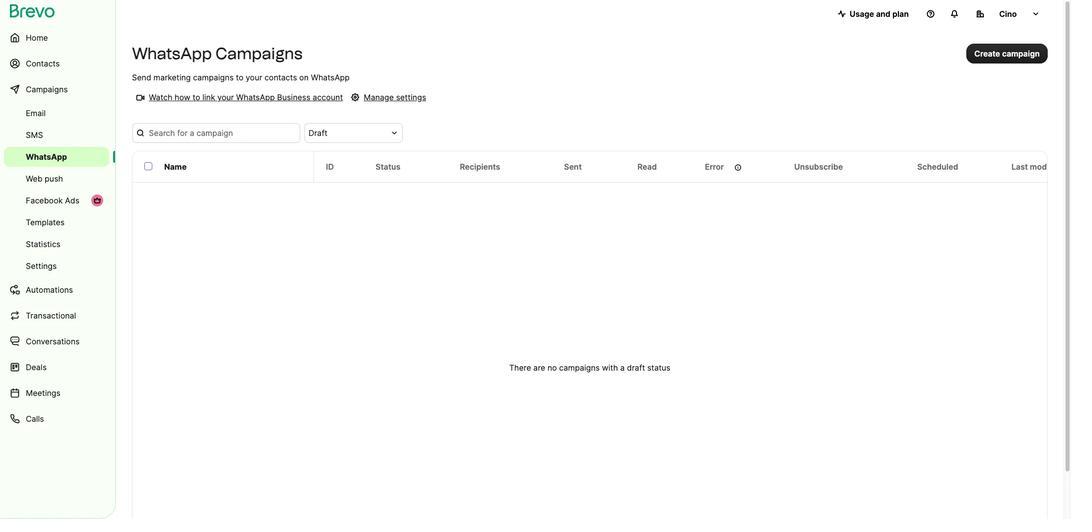 Task type: describe. For each thing, give the bounding box(es) containing it.
meetings link
[[4, 381, 109, 405]]

last
[[1012, 162, 1029, 172]]

create
[[975, 49, 1001, 59]]

plan
[[893, 9, 909, 19]]

Search for a campaign search field
[[133, 123, 300, 143]]

status
[[648, 363, 671, 373]]

web push
[[26, 174, 63, 184]]

scheduled
[[918, 162, 959, 172]]

your for link
[[217, 92, 234, 102]]

your for to
[[246, 72, 262, 82]]

there are no campaigns with a draft status
[[510, 363, 671, 373]]

templates
[[26, 217, 65, 227]]

whatsapp inside the whatsapp link
[[26, 152, 67, 162]]

there
[[510, 363, 531, 373]]

draft button
[[305, 123, 403, 143]]

sent
[[564, 162, 582, 172]]

email link
[[4, 103, 109, 123]]

whatsapp campaigns
[[132, 44, 303, 63]]

create campaign
[[975, 49, 1040, 59]]

usage and plan button
[[830, 4, 917, 24]]

cino
[[1000, 9, 1018, 19]]

conversations link
[[4, 330, 109, 353]]

facebook ads
[[26, 196, 79, 206]]

account
[[313, 92, 343, 102]]

manage settings
[[364, 92, 426, 102]]

send marketing campaigns to your contacts on whatsapp
[[132, 72, 350, 82]]

web push link
[[4, 169, 109, 189]]

whatsapp link
[[4, 147, 109, 167]]

marketing
[[154, 72, 191, 82]]

contacts
[[265, 72, 297, 82]]

business
[[277, 92, 311, 102]]

read
[[638, 162, 657, 172]]

0 vertical spatial to
[[236, 72, 244, 82]]

create campaign button
[[967, 44, 1048, 64]]

whatsapp up 'marketing'
[[132, 44, 212, 63]]

usage and plan
[[850, 9, 909, 19]]

modified
[[1031, 162, 1064, 172]]

campaigns link
[[4, 77, 109, 101]]

watch
[[149, 92, 173, 102]]

contacts
[[26, 59, 60, 69]]

manage settings link
[[347, 91, 426, 103]]

0 horizontal spatial campaigns
[[193, 72, 234, 82]]

ads
[[65, 196, 79, 206]]

are
[[534, 363, 546, 373]]

status
[[376, 162, 401, 172]]

home link
[[4, 26, 109, 50]]

watch how to link your whatsapp business account link
[[132, 91, 343, 103]]

send
[[132, 72, 151, 82]]

transactional
[[26, 311, 76, 321]]

whatsapp up account
[[311, 72, 350, 82]]

how
[[175, 92, 190, 102]]

campaign
[[1003, 49, 1040, 59]]

draft
[[309, 128, 328, 138]]

a
[[621, 363, 625, 373]]

deals link
[[4, 355, 109, 379]]



Task type: locate. For each thing, give the bounding box(es) containing it.
manage
[[364, 92, 394, 102]]

automations link
[[4, 278, 109, 302]]

1 vertical spatial campaigns
[[559, 363, 600, 373]]

campaigns up link
[[193, 72, 234, 82]]

1 vertical spatial campaigns
[[26, 84, 68, 94]]

whatsapp up web push
[[26, 152, 67, 162]]

campaigns
[[216, 44, 303, 63], [26, 84, 68, 94]]

campaigns up email link
[[26, 84, 68, 94]]

automations
[[26, 285, 73, 295]]

0 vertical spatial campaigns
[[216, 44, 303, 63]]

sms
[[26, 130, 43, 140]]

calls link
[[4, 407, 109, 431]]

calls
[[26, 414, 44, 424]]

to left link
[[193, 92, 200, 102]]

web
[[26, 174, 43, 184]]

meetings
[[26, 388, 61, 398]]

and
[[877, 9, 891, 19]]

to up watch how to link your whatsapp business account link
[[236, 72, 244, 82]]

0 horizontal spatial your
[[217, 92, 234, 102]]

settings link
[[4, 256, 109, 276]]

with
[[602, 363, 618, 373]]

on
[[299, 72, 309, 82]]

whatsapp
[[132, 44, 212, 63], [311, 72, 350, 82], [236, 92, 275, 102], [26, 152, 67, 162]]

your right link
[[217, 92, 234, 102]]

usage
[[850, 9, 875, 19]]

campaigns
[[193, 72, 234, 82], [559, 363, 600, 373]]

your
[[246, 72, 262, 82], [217, 92, 234, 102]]

statistics link
[[4, 234, 109, 254]]

0 vertical spatial your
[[246, 72, 262, 82]]

unsubscribe
[[795, 162, 844, 172]]

conversations
[[26, 337, 80, 346]]

to
[[236, 72, 244, 82], [193, 92, 200, 102]]

name
[[164, 162, 187, 172]]

1 horizontal spatial to
[[236, 72, 244, 82]]

facebook ads link
[[4, 191, 109, 210]]

no
[[548, 363, 557, 373]]

campaigns inside campaigns link
[[26, 84, 68, 94]]

contacts link
[[4, 52, 109, 75]]

settings
[[396, 92, 426, 102]]

statistics
[[26, 239, 61, 249]]

home
[[26, 33, 48, 43]]

cino button
[[969, 4, 1048, 24]]

last modified
[[1012, 162, 1064, 172]]

recipients
[[460, 162, 501, 172]]

your up watch how to link your whatsapp business account
[[246, 72, 262, 82]]

transactional link
[[4, 304, 109, 328]]

templates link
[[4, 212, 109, 232]]

sms link
[[4, 125, 109, 145]]

id
[[326, 162, 334, 172]]

1 vertical spatial your
[[217, 92, 234, 102]]

whatsapp inside watch how to link your whatsapp business account link
[[236, 92, 275, 102]]

1 horizontal spatial campaigns
[[559, 363, 600, 373]]

facebook
[[26, 196, 63, 206]]

whatsapp down send marketing campaigns to your contacts on whatsapp
[[236, 92, 275, 102]]

push
[[45, 174, 63, 184]]

0 horizontal spatial campaigns
[[26, 84, 68, 94]]

error
[[705, 162, 724, 172]]

campaigns up send marketing campaigns to your contacts on whatsapp
[[216, 44, 303, 63]]

email
[[26, 108, 46, 118]]

deals
[[26, 362, 47, 372]]

1 horizontal spatial campaigns
[[216, 44, 303, 63]]

0 vertical spatial campaigns
[[193, 72, 234, 82]]

draft
[[627, 363, 645, 373]]

campaigns right no
[[559, 363, 600, 373]]

left___rvooi image
[[93, 197, 101, 205]]

0 horizontal spatial to
[[193, 92, 200, 102]]

1 horizontal spatial your
[[246, 72, 262, 82]]

1 vertical spatial to
[[193, 92, 200, 102]]

watch how to link your whatsapp business account
[[149, 92, 343, 102]]

settings
[[26, 261, 57, 271]]

link
[[203, 92, 215, 102]]



Task type: vqa. For each thing, say whether or not it's contained in the screenshot.
are
yes



